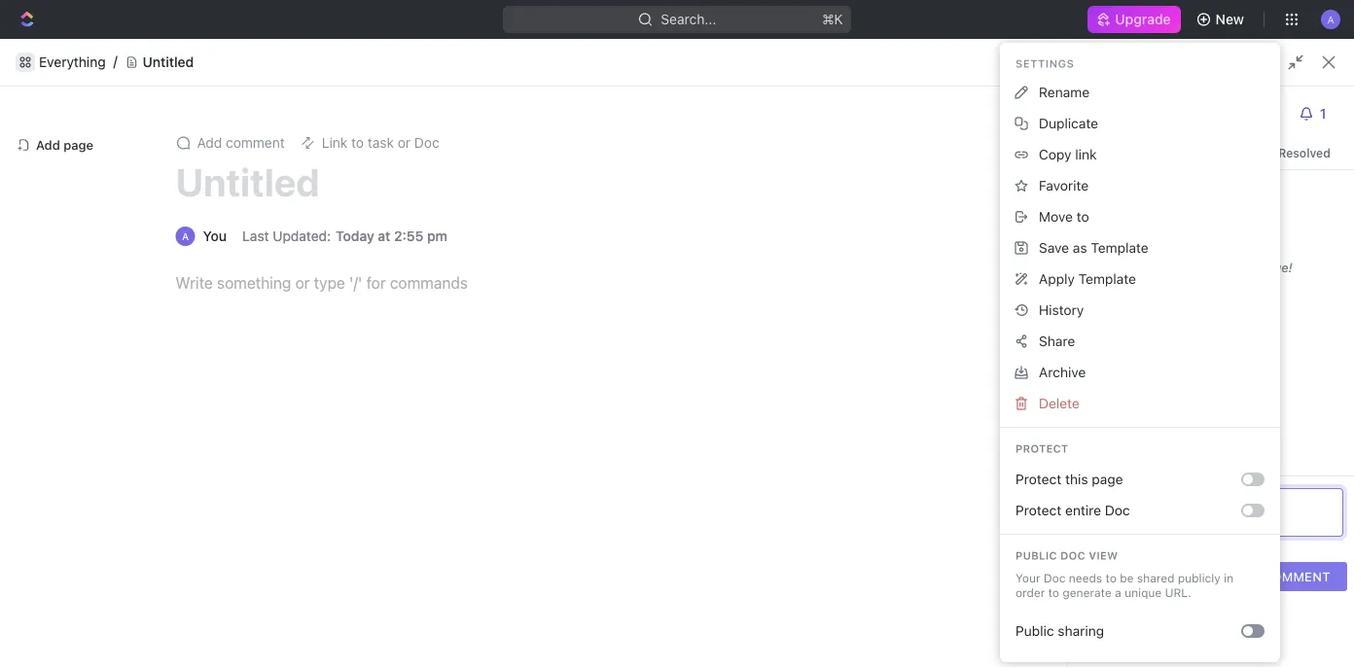 Task type: vqa. For each thing, say whether or not it's contained in the screenshot.
the Luck has nothing to do with it.
no



Task type: describe. For each thing, give the bounding box(es) containing it.
order
[[1016, 586, 1045, 600]]

do you want to enable browser notifications? enable hide this
[[471, 45, 884, 61]]

protect for protect this page
[[1016, 471, 1062, 488]]

1 vertical spatial page
[[1092, 471, 1123, 488]]

url.
[[1165, 586, 1192, 600]]

created
[[1108, 276, 1150, 289]]

doc inside new doc button
[[1310, 83, 1335, 99]]

me
[[1111, 162, 1134, 181]]

1 cell from the left
[[314, 403, 336, 438]]

2 horizontal spatial this
[[1235, 260, 1256, 275]]

history button
[[1008, 295, 1273, 326]]

no
[[1131, 260, 1148, 275]]

2 column header from the left
[[336, 372, 676, 404]]

upgrade
[[1115, 11, 1171, 27]]

hide
[[826, 45, 856, 61]]

created by me
[[1027, 162, 1134, 181]]

3
[[1137, 412, 1145, 428]]

no comments on this page!
[[1131, 260, 1293, 275]]

recently
[[390, 276, 435, 289]]

be
[[1120, 572, 1134, 585]]

updated:
[[273, 228, 331, 244]]

⌘k
[[822, 11, 844, 27]]

public doc view your doc needs to be shared publicly in order to generate a unique url.
[[1016, 550, 1234, 600]]

page!
[[1260, 260, 1293, 275]]

settings
[[1016, 57, 1075, 70]]

notifications?
[[673, 45, 760, 61]]

to inside button
[[1077, 209, 1090, 225]]

date viewed row
[[314, 372, 1355, 404]]

duplicate
[[1039, 115, 1099, 131]]

needs
[[1069, 572, 1103, 585]]

1 vertical spatial by
[[1153, 276, 1167, 289]]

favorite
[[1039, 178, 1089, 194]]

save
[[1039, 240, 1069, 256]]

doc up the needs
[[1061, 550, 1086, 562]]

everything
[[39, 54, 106, 70]]

date viewed
[[1264, 381, 1332, 395]]

add page
[[36, 138, 93, 152]]

new for new doc
[[1277, 83, 1306, 99]]

delete button
[[1008, 388, 1273, 419]]

save as template
[[1039, 240, 1149, 256]]

to right want
[[554, 45, 567, 61]]

archive button
[[1008, 357, 1273, 388]]

do
[[471, 45, 489, 61]]

no created by me docs image
[[1128, 197, 1206, 275]]

all
[[1060, 276, 1073, 289]]

move to button
[[1008, 201, 1273, 233]]

upgrade link
[[1088, 6, 1181, 33]]

viewed
[[1293, 381, 1332, 395]]

copy link
[[1039, 146, 1097, 162]]

pm
[[427, 228, 448, 244]]

entire
[[1066, 503, 1102, 519]]

move
[[1039, 209, 1073, 225]]

rename button
[[1008, 77, 1273, 108]]

-
[[1264, 412, 1270, 428]]

protect this page
[[1016, 471, 1123, 488]]

your inside 'public doc view your doc needs to be shared publicly in order to generate a unique url.'
[[1016, 572, 1041, 585]]

to left be in the right bottom of the page
[[1106, 572, 1117, 585]]

new doc
[[1277, 83, 1335, 99]]

date viewed button
[[1252, 373, 1355, 403]]

doc right entire
[[1105, 503, 1130, 519]]

0 vertical spatial your
[[362, 276, 387, 289]]

history
[[1039, 302, 1084, 318]]

link
[[1076, 146, 1097, 162]]

table containing nov 3
[[314, 372, 1355, 438]]

home link
[[8, 124, 282, 155]]

to right order
[[1049, 586, 1060, 600]]

browser
[[617, 45, 669, 61]]

Search by name... text field
[[1022, 334, 1267, 363]]

2 show from the left
[[1214, 276, 1243, 289]]

nov
[[1108, 412, 1133, 428]]

1 horizontal spatial docs
[[483, 276, 511, 289]]

add comment
[[197, 135, 285, 151]]

generate
[[1063, 586, 1112, 600]]

on
[[1216, 260, 1231, 275]]

public sharing
[[1016, 623, 1105, 639]]

3 column header from the left
[[676, 372, 871, 404]]

2 vertical spatial this
[[1066, 471, 1088, 488]]

unique
[[1125, 586, 1162, 600]]

new for new
[[1216, 11, 1245, 27]]

enable
[[773, 45, 817, 61]]

move to button
[[1008, 201, 1273, 233]]



Task type: locate. For each thing, give the bounding box(es) containing it.
last updated: today at 2:55 pm
[[242, 228, 448, 244]]

new
[[1216, 11, 1245, 27], [1277, 83, 1306, 99]]

date
[[1264, 381, 1290, 395]]

show down on
[[1214, 276, 1243, 289]]

1 horizontal spatial new
[[1277, 83, 1306, 99]]

this
[[860, 45, 884, 61], [1235, 260, 1256, 275], [1066, 471, 1088, 488]]

1 horizontal spatial this
[[1066, 471, 1088, 488]]

0 vertical spatial untitled
[[143, 54, 194, 70]]

0 horizontal spatial docs
[[326, 83, 358, 99]]

your left recently
[[362, 276, 387, 289]]

home
[[47, 131, 84, 147]]

0 vertical spatial new
[[1216, 11, 1245, 27]]

2 vertical spatial protect
[[1016, 503, 1062, 519]]

new doc button
[[1266, 76, 1347, 107]]

0 horizontal spatial page
[[63, 138, 93, 152]]

1 horizontal spatial add
[[197, 135, 222, 151]]

1 vertical spatial this
[[1235, 260, 1256, 275]]

apply template
[[1039, 271, 1137, 287]]

this right hide
[[860, 45, 884, 61]]

this up protect entire doc
[[1066, 471, 1088, 488]]

2:55
[[394, 228, 424, 244]]

sharing
[[1058, 623, 1105, 639]]

page down everything link
[[63, 138, 93, 152]]

your recently opened docs will show here.
[[362, 276, 595, 289]]

public for public doc view your doc needs to be shared publicly in order to generate a unique url.
[[1016, 550, 1058, 562]]

1 vertical spatial new
[[1277, 83, 1306, 99]]

column header
[[314, 372, 336, 404], [336, 372, 676, 404], [676, 372, 871, 404], [1097, 372, 1252, 404]]

protect up protect entire doc
[[1016, 471, 1062, 488]]

last
[[242, 228, 269, 244]]

comment button
[[1246, 562, 1348, 592]]

0 vertical spatial public
[[1016, 550, 1058, 562]]

template inside save as template "button"
[[1091, 240, 1149, 256]]

add
[[197, 135, 222, 151], [36, 138, 60, 152]]

everything link
[[39, 54, 106, 70]]

0 vertical spatial by
[[1090, 162, 1108, 181]]

view
[[1089, 550, 1118, 562]]

shared
[[1137, 572, 1175, 585]]

0 horizontal spatial add
[[36, 138, 60, 152]]

0 vertical spatial template
[[1091, 240, 1149, 256]]

opened
[[438, 276, 479, 289]]

protect for protect entire doc
[[1016, 503, 1062, 519]]

protect entire doc
[[1016, 503, 1130, 519]]

duplicate button
[[1008, 108, 1273, 139]]

add for add page
[[36, 138, 60, 152]]

1 horizontal spatial show
[[1214, 276, 1243, 289]]

new right 'upgrade'
[[1216, 11, 1245, 27]]

apply
[[1039, 271, 1075, 287]]

at
[[378, 228, 391, 244]]

protect
[[1016, 443, 1069, 455], [1016, 471, 1062, 488], [1016, 503, 1062, 519]]

this right on
[[1235, 260, 1256, 275]]

a
[[1115, 586, 1122, 600]]

public
[[1016, 550, 1058, 562], [1016, 623, 1054, 639]]

apply template button
[[1008, 264, 1273, 295]]

1 vertical spatial you
[[1170, 276, 1190, 289]]

0 horizontal spatial your
[[362, 276, 387, 289]]

docs
[[326, 83, 358, 99], [483, 276, 511, 289], [1077, 276, 1105, 289]]

protect down protect this page
[[1016, 503, 1062, 519]]

0 horizontal spatial here.
[[567, 276, 595, 289]]

open
[[1093, 146, 1123, 160]]

new inside new doc button
[[1277, 83, 1306, 99]]

1 vertical spatial template
[[1079, 271, 1137, 287]]

new up resolved
[[1277, 83, 1306, 99]]

delete
[[1039, 396, 1080, 412]]

2 will from the left
[[1193, 276, 1211, 289]]

comments
[[1084, 103, 1171, 124]]

archive
[[1039, 364, 1086, 380]]

untitled up home 'link'
[[143, 54, 194, 70]]

1 vertical spatial untitled
[[176, 159, 320, 205]]

nov 3
[[1108, 412, 1145, 428]]

doc
[[1310, 83, 1335, 99], [1105, 503, 1130, 519], [1061, 550, 1086, 562], [1044, 572, 1066, 585]]

you down the comments
[[1170, 276, 1190, 289]]

sidebar navigation
[[0, 68, 291, 668]]

search...
[[661, 11, 717, 27]]

template up no
[[1091, 240, 1149, 256]]

page up entire
[[1092, 471, 1123, 488]]

you right do
[[492, 45, 516, 61]]

today
[[336, 228, 374, 244]]

0 vertical spatial page
[[63, 138, 93, 152]]

0 horizontal spatial show
[[535, 276, 564, 289]]

4 column header from the left
[[1097, 372, 1252, 404]]

publicly
[[1178, 572, 1221, 585]]

2 public from the top
[[1016, 623, 1054, 639]]

1 horizontal spatial page
[[1092, 471, 1123, 488]]

public for public sharing
[[1016, 623, 1054, 639]]

rename
[[1039, 84, 1090, 100]]

0 horizontal spatial by
[[1090, 162, 1108, 181]]

1 horizontal spatial you
[[1170, 276, 1190, 289]]

save as template button
[[1008, 233, 1273, 264]]

doc up order
[[1044, 572, 1066, 585]]

public down order
[[1016, 623, 1054, 639]]

your up order
[[1016, 572, 1041, 585]]

all docs created by you will show here.
[[1060, 276, 1274, 289]]

comments
[[1151, 260, 1213, 275]]

0 vertical spatial protect
[[1016, 443, 1069, 455]]

2 here. from the left
[[1246, 276, 1274, 289]]

row containing nov 3
[[314, 403, 1355, 438]]

template
[[1091, 240, 1149, 256], [1079, 271, 1137, 287]]

favorite button
[[1008, 170, 1273, 201]]

want
[[519, 45, 551, 61]]

protect for protect
[[1016, 443, 1069, 455]]

comment
[[1263, 570, 1331, 584]]

move to
[[1039, 209, 1090, 225]]

0 horizontal spatial this
[[860, 45, 884, 61]]

3 protect from the top
[[1016, 503, 1062, 519]]

row
[[314, 403, 1355, 438]]

public inside 'public doc view your doc needs to be shared publicly in order to generate a unique url.'
[[1016, 550, 1058, 562]]

will
[[514, 276, 532, 289], [1193, 276, 1211, 289]]

1 horizontal spatial here.
[[1246, 276, 1274, 289]]

1 horizontal spatial by
[[1153, 276, 1167, 289]]

will down the no comments on this page!
[[1193, 276, 1211, 289]]

0 horizontal spatial new
[[1216, 11, 1245, 27]]

show right opened
[[535, 276, 564, 289]]

doc up resolved
[[1310, 83, 1335, 99]]

1 protect from the top
[[1016, 443, 1069, 455]]

by down the comments
[[1153, 276, 1167, 289]]

protect up protect this page
[[1016, 443, 1069, 455]]

untitled down add comment
[[176, 159, 320, 205]]

no recent docs image
[[440, 197, 518, 275]]

add for add comment
[[197, 135, 222, 151]]

add left comment
[[197, 135, 222, 151]]

new inside new button
[[1216, 11, 1245, 27]]

share button
[[1008, 326, 1273, 357]]

share
[[1039, 333, 1075, 349]]

1 will from the left
[[514, 276, 532, 289]]

1 vertical spatial your
[[1016, 572, 1041, 585]]

comment
[[226, 135, 285, 151]]

show
[[535, 276, 564, 289], [1214, 276, 1243, 289]]

here.
[[567, 276, 595, 289], [1246, 276, 1274, 289]]

0 horizontal spatial you
[[492, 45, 516, 61]]

1 column header from the left
[[314, 372, 336, 404]]

0 horizontal spatial will
[[514, 276, 532, 289]]

1 vertical spatial public
[[1016, 623, 1054, 639]]

by down open
[[1090, 162, 1108, 181]]

1 show from the left
[[535, 276, 564, 289]]

2 cell from the left
[[336, 403, 676, 438]]

enable
[[571, 45, 614, 61]]

3 cell from the left
[[676, 403, 871, 438]]

public up order
[[1016, 550, 1058, 562]]

table
[[314, 372, 1355, 438]]

1 horizontal spatial will
[[1193, 276, 1211, 289]]

add down everything link
[[36, 138, 60, 152]]

as
[[1073, 240, 1088, 256]]

template down 'save as template'
[[1079, 271, 1137, 287]]

1 here. from the left
[[567, 276, 595, 289]]

in
[[1224, 572, 1234, 585]]

2 horizontal spatial docs
[[1077, 276, 1105, 289]]

1 horizontal spatial your
[[1016, 572, 1041, 585]]

0 vertical spatial you
[[492, 45, 516, 61]]

2 protect from the top
[[1016, 471, 1062, 488]]

1 vertical spatial protect
[[1016, 471, 1062, 488]]

your
[[362, 276, 387, 289], [1016, 572, 1041, 585]]

copy link button
[[1008, 139, 1273, 170]]

new button
[[1189, 4, 1256, 35]]

by
[[1090, 162, 1108, 181], [1153, 276, 1167, 289]]

resolved
[[1279, 146, 1331, 160]]

cell
[[314, 403, 336, 438], [336, 403, 676, 438], [676, 403, 871, 438]]

page
[[63, 138, 93, 152], [1092, 471, 1123, 488]]

template inside apply template button
[[1079, 271, 1137, 287]]

copy
[[1039, 146, 1072, 162]]

to right move
[[1077, 209, 1090, 225]]

0 vertical spatial this
[[860, 45, 884, 61]]

1 public from the top
[[1016, 550, 1058, 562]]

you
[[492, 45, 516, 61], [1170, 276, 1190, 289]]

created
[[1027, 162, 1086, 181]]

will right opened
[[514, 276, 532, 289]]



